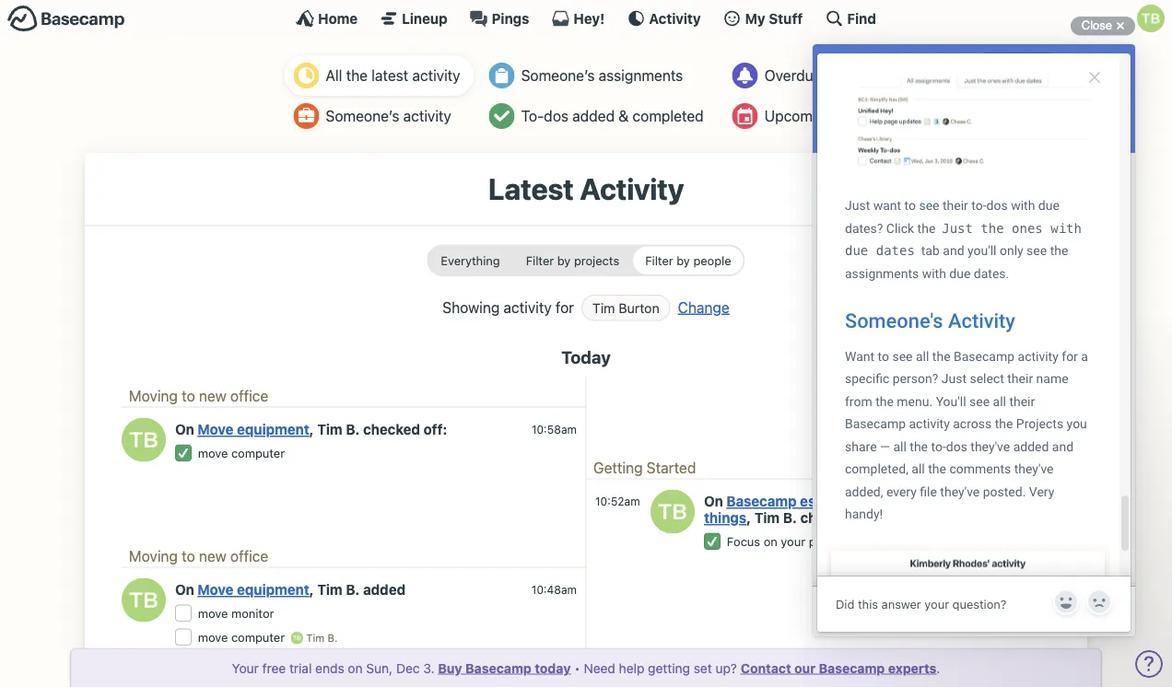 Task type: locate. For each thing, give the bounding box(es) containing it.
by
[[558, 254, 571, 267], [677, 254, 691, 267]]

someone's down the
[[326, 107, 400, 125]]

filter up showing activity for
[[526, 254, 554, 267]]

equipment for ,       tim b. checked off:
[[237, 422, 310, 438]]

Filter by projects submit
[[514, 247, 632, 275]]

tim b.
[[303, 633, 338, 645]]

0 vertical spatial moving to new office link
[[129, 387, 268, 405]]

move computer down move monitor at the left bottom of the page
[[198, 631, 285, 645]]

0 horizontal spatial off:
[[424, 422, 448, 438]]

home link
[[296, 9, 358, 28]]

0 vertical spatial added
[[573, 107, 615, 125]]

2 vertical spatial on
[[348, 661, 363, 676]]

0 horizontal spatial on
[[348, 661, 363, 676]]

1 by from the left
[[558, 254, 571, 267]]

moving to new office link for on move equipment ,       tim b. checked off:
[[129, 387, 268, 405]]

tim burton image
[[651, 490, 695, 534], [122, 579, 166, 623], [291, 632, 303, 645]]

1 computer from the top
[[231, 447, 285, 461]]

filter
[[526, 254, 554, 267], [646, 254, 674, 267]]

dates
[[837, 107, 875, 125]]

need
[[584, 661, 616, 676]]

0 vertical spatial someone's
[[522, 67, 595, 84]]

move for on move equipment ,       tim b. checked off:
[[198, 447, 228, 461]]

2 vertical spatial moving to new office
[[175, 664, 461, 688]]

0 vertical spatial activity
[[412, 67, 461, 84]]

on move equipment ,       tim b. added
[[175, 582, 406, 598]]

activity left for
[[504, 299, 552, 316]]

1 vertical spatial computer
[[231, 631, 285, 645]]

2 move equipment link from the top
[[198, 582, 310, 598]]

stuff
[[769, 10, 803, 26]]

dos right todo image
[[544, 107, 569, 125]]

1 vertical spatial off:
[[861, 510, 885, 526]]

getting
[[594, 459, 643, 477]]

2 equipment from the top
[[237, 582, 310, 598]]

activity for someone's activity
[[403, 107, 452, 125]]

on left your
[[764, 535, 778, 549]]

&
[[619, 107, 629, 125]]

your free trial ends on sun, dec  3. buy basecamp today • need help getting set up? contact our basecamp experts .
[[232, 661, 941, 676]]

upcoming
[[765, 107, 834, 125]]

1 vertical spatial move equipment link
[[198, 582, 310, 598]]

tim burton image
[[1138, 5, 1166, 32], [122, 418, 166, 462]]

0 vertical spatial office
[[230, 387, 268, 405]]

on inside basecamp essentials: stay on top of things
[[911, 494, 928, 510]]

0 horizontal spatial someone's
[[326, 107, 400, 125]]

, for ,       tim b. added
[[310, 582, 314, 598]]

getting
[[648, 661, 691, 676]]

1 vertical spatial someone's
[[326, 107, 400, 125]]

latest
[[489, 172, 574, 207]]

0 horizontal spatial filter
[[526, 254, 554, 267]]

2 vertical spatial move
[[198, 631, 228, 645]]

office up on move equipment ,       tim b. added
[[230, 548, 268, 565]]

0 vertical spatial to
[[182, 387, 195, 405]]

office for ,       tim b. checked off:
[[230, 387, 268, 405]]

filter up 'burton'
[[646, 254, 674, 267]]

of
[[957, 494, 971, 510]]

sun,
[[366, 661, 393, 676]]

computer down monitor
[[231, 631, 285, 645]]

upcoming dates link
[[724, 96, 888, 136]]

1 vertical spatial checked
[[801, 510, 858, 526]]

10:48am element
[[532, 584, 577, 596]]

office
[[230, 387, 268, 405], [230, 548, 268, 565], [224, 681, 263, 688]]

0 horizontal spatial my
[[746, 10, 766, 26]]

ends
[[315, 661, 345, 676]]

3 move from the top
[[198, 631, 228, 645]]

tim burton image for getting started
[[651, 490, 695, 534]]

filter for filter by people
[[646, 254, 674, 267]]

tim burton
[[593, 300, 660, 316]]

1 vertical spatial dos
[[544, 107, 569, 125]]

schedule image
[[733, 103, 759, 129]]

0 vertical spatial moving
[[129, 387, 178, 405]]

trial
[[290, 661, 312, 676]]

latest activity
[[489, 172, 684, 207]]

assignment image
[[489, 63, 515, 89]]

1 vertical spatial move computer
[[198, 631, 285, 645]]

office up the on move equipment ,       tim b. checked off:
[[230, 387, 268, 405]]

1 move from the top
[[198, 447, 228, 461]]

1 filter from the left
[[526, 254, 554, 267]]

move monitor
[[198, 607, 274, 621]]

moving
[[129, 387, 178, 405], [129, 548, 178, 565], [412, 664, 461, 680]]

buy basecamp today link
[[438, 661, 571, 676]]

on
[[911, 494, 928, 510], [764, 535, 778, 549], [348, 661, 363, 676]]

basecamp right buy
[[466, 661, 532, 676]]

moving to new office for on move equipment ,       tim b. checked off:
[[129, 387, 268, 405]]

basecamp
[[727, 494, 797, 510], [466, 661, 532, 676], [819, 661, 886, 676]]

2 move from the top
[[198, 607, 228, 621]]

filter by projects
[[526, 254, 620, 267]]

0 vertical spatial tim burton image
[[1138, 5, 1166, 32]]

0 horizontal spatial checked
[[363, 422, 420, 438]]

move equipment link
[[198, 422, 310, 438], [198, 582, 310, 598]]

on
[[175, 422, 194, 438], [704, 494, 727, 510], [175, 582, 194, 598]]

0 vertical spatial tim burton image
[[651, 490, 695, 534]]

0 vertical spatial move computer link
[[198, 447, 285, 461]]

0 horizontal spatial by
[[558, 254, 571, 267]]

on for on move equipment ,       tim b. checked off:
[[175, 422, 194, 438]]

activity down the &
[[580, 172, 684, 207]]

1 horizontal spatial filter
[[646, 254, 674, 267]]

0 horizontal spatial added
[[363, 582, 406, 598]]

1 vertical spatial activity
[[580, 172, 684, 207]]

activity
[[649, 10, 701, 26], [580, 172, 684, 207]]

1 vertical spatial tim burton image
[[122, 418, 166, 462]]

on for on
[[704, 494, 727, 510]]

1 horizontal spatial off:
[[861, 510, 885, 526]]

0 vertical spatial off:
[[424, 422, 448, 438]]

cross small image
[[1110, 15, 1132, 37]]

cross small image
[[1110, 15, 1132, 37]]

up?
[[716, 661, 738, 676]]

activity down all the latest activity in the left top of the page
[[403, 107, 452, 125]]

overdue to-dos
[[765, 67, 871, 84]]

2 horizontal spatial tim burton image
[[651, 490, 695, 534]]

activity up the assignments
[[649, 10, 701, 26]]

1 vertical spatial to
[[182, 548, 195, 565]]

close button
[[1071, 15, 1136, 37]]

1 vertical spatial office
[[230, 548, 268, 565]]

2 vertical spatial on
[[175, 582, 194, 598]]

2 vertical spatial activity
[[504, 299, 552, 316]]

1 vertical spatial move
[[198, 582, 234, 598]]

by left people
[[677, 254, 691, 267]]

my right with
[[888, 535, 905, 549]]

added
[[573, 107, 615, 125], [363, 582, 406, 598]]

1 horizontal spatial someone's
[[522, 67, 595, 84]]

0 vertical spatial activity
[[649, 10, 701, 26]]

move computer link down the on move equipment ,       tim b. checked off:
[[198, 447, 285, 461]]

0 vertical spatial ,
[[310, 422, 314, 438]]

someone's for someone's activity
[[326, 107, 400, 125]]

moving to new office for on move equipment ,       tim b. added
[[129, 548, 268, 565]]

added left the &
[[573, 107, 615, 125]]

1 vertical spatial my
[[888, 535, 905, 549]]

started
[[647, 459, 696, 477]]

0 vertical spatial move computer
[[198, 447, 285, 461]]

move computer
[[198, 447, 285, 461], [198, 631, 285, 645]]

2 vertical spatial ,
[[310, 582, 314, 598]]

0 vertical spatial moving to new office
[[129, 387, 268, 405]]

1 vertical spatial added
[[363, 582, 406, 598]]

2 vertical spatial office
[[224, 681, 263, 688]]

2 move from the top
[[198, 582, 234, 598]]

0 vertical spatial on
[[911, 494, 928, 510]]

to-
[[522, 107, 544, 125]]

move
[[198, 447, 228, 461], [198, 607, 228, 621], [198, 631, 228, 645]]

equipment
[[237, 422, 310, 438], [237, 582, 310, 598]]

someone's
[[522, 67, 595, 84], [326, 107, 400, 125]]

0 vertical spatial computer
[[231, 447, 285, 461]]

0 vertical spatial my
[[746, 10, 766, 26]]

move
[[198, 422, 234, 438], [198, 582, 234, 598]]

b.
[[346, 422, 360, 438], [784, 510, 798, 526], [346, 582, 360, 598], [328, 633, 338, 645], [204, 664, 218, 680]]

0 horizontal spatial tim burton image
[[122, 418, 166, 462]]

move for on move equipment ,       tim b. added
[[198, 607, 228, 621]]

my left stuff at top
[[746, 10, 766, 26]]

2 computer from the top
[[231, 631, 285, 645]]

on move equipment ,       tim b. checked off:
[[175, 422, 448, 438]]

0 vertical spatial dos
[[846, 67, 871, 84]]

things
[[704, 510, 747, 526]]

2 by from the left
[[677, 254, 691, 267]]

completed
[[633, 107, 704, 125]]

move for on move equipment ,       tim b. added
[[198, 582, 234, 598]]

computer down the on move equipment ,       tim b. checked off:
[[231, 447, 285, 461]]

Everything submit
[[429, 247, 512, 275]]

new
[[199, 387, 227, 405], [199, 548, 227, 565], [285, 664, 313, 680], [192, 681, 220, 688]]

1 vertical spatial move
[[198, 607, 228, 621]]

move computer down the on move equipment ,       tim b. checked off:
[[198, 447, 285, 461]]

basecamp up 'things'
[[727, 494, 797, 510]]

1 equipment from the top
[[237, 422, 310, 438]]

home
[[318, 10, 358, 26]]

off:
[[424, 422, 448, 438], [861, 510, 885, 526]]

0 vertical spatial equipment
[[237, 422, 310, 438]]

1 horizontal spatial basecamp
[[727, 494, 797, 510]]

0 vertical spatial checked
[[363, 422, 420, 438]]

added up sun,
[[363, 582, 406, 598]]

1 vertical spatial moving to new office link
[[129, 548, 268, 565]]

1 move computer link from the top
[[198, 447, 285, 461]]

0 vertical spatial move equipment link
[[198, 422, 310, 438]]

1 horizontal spatial by
[[677, 254, 691, 267]]

project
[[316, 664, 364, 680]]

2 filter from the left
[[646, 254, 674, 267]]

3.
[[424, 661, 435, 676]]

to
[[182, 387, 195, 405], [182, 548, 195, 565], [175, 681, 189, 688]]

new for moving to new office link corresponding to on move equipment ,       tim b. added
[[199, 548, 227, 565]]

dos up dates at the right top of the page
[[846, 67, 871, 84]]

to for on move equipment ,       tim b. checked off:
[[182, 387, 195, 405]]

office down the started on the bottom of the page
[[224, 681, 263, 688]]

1 vertical spatial move computer link
[[198, 631, 285, 645]]

0 vertical spatial on
[[175, 422, 194, 438]]

to-dos added & completed link
[[480, 96, 718, 136]]

on left sun,
[[348, 661, 363, 676]]

1 move equipment link from the top
[[198, 422, 310, 438]]

1 vertical spatial on
[[764, 535, 778, 549]]

new inside "moving to new office"
[[192, 681, 220, 688]]

0 vertical spatial move
[[198, 422, 234, 438]]

1 horizontal spatial tim burton image
[[1138, 5, 1166, 32]]

office for ,       tim b. added
[[230, 548, 268, 565]]

today
[[562, 347, 611, 368]]

showing activity for
[[443, 299, 574, 316]]

reports image
[[733, 63, 759, 89]]

1 vertical spatial equipment
[[237, 582, 310, 598]]

priorities
[[809, 535, 858, 549]]

1 vertical spatial on
[[704, 494, 727, 510]]

activity right "latest"
[[412, 67, 461, 84]]

main element
[[0, 0, 1173, 36]]

change link
[[678, 296, 730, 319]]

close
[[1082, 18, 1113, 32]]

1 vertical spatial moving
[[129, 548, 178, 565]]

2 vertical spatial tim burton image
[[291, 632, 303, 645]]

,
[[310, 422, 314, 438], [747, 510, 752, 526], [310, 582, 314, 598]]

checked
[[363, 422, 420, 438], [801, 510, 858, 526]]

pings
[[492, 10, 530, 26]]

focus on your priorities with my assignments
[[727, 535, 980, 549]]

someone's up to-
[[522, 67, 595, 84]]

2 horizontal spatial on
[[911, 494, 928, 510]]

pings button
[[470, 9, 530, 28]]

, for ,       tim b. checked off:
[[310, 422, 314, 438]]

by left projects
[[558, 254, 571, 267]]

filter by people
[[646, 254, 732, 267]]

1 vertical spatial moving to new office
[[129, 548, 268, 565]]

1 vertical spatial tim burton image
[[122, 579, 166, 623]]

basecamp right our
[[819, 661, 886, 676]]

1 vertical spatial ,
[[747, 510, 752, 526]]

burton
[[619, 300, 660, 316]]

0 horizontal spatial tim burton image
[[122, 579, 166, 623]]

1 move from the top
[[198, 422, 234, 438]]

on left top
[[911, 494, 928, 510]]

dec
[[396, 661, 420, 676]]

dos
[[846, 67, 871, 84], [544, 107, 569, 125]]

0 vertical spatial move
[[198, 447, 228, 461]]

move computer link down move monitor at the left bottom of the page
[[198, 631, 285, 645]]

1 horizontal spatial my
[[888, 535, 905, 549]]

1 vertical spatial activity
[[403, 107, 452, 125]]



Task type: describe. For each thing, give the bounding box(es) containing it.
upcoming dates
[[765, 107, 875, 125]]

help
[[619, 661, 645, 676]]

10:47am element
[[533, 666, 577, 678]]

stay
[[877, 494, 907, 510]]

filter activity group
[[427, 245, 746, 277]]

2 horizontal spatial basecamp
[[819, 661, 886, 676]]

tim b. started a new project called
[[175, 664, 412, 680]]

move equipment link for ,       tim b. added
[[198, 582, 310, 598]]

to-
[[826, 67, 846, 84]]

all the latest activity link
[[284, 55, 475, 96]]

10:52am
[[596, 495, 640, 508]]

filter for filter by projects
[[526, 254, 554, 267]]

the
[[346, 67, 368, 84]]

1 horizontal spatial checked
[[801, 510, 858, 526]]

switch accounts image
[[7, 5, 125, 33]]

10:47am
[[533, 666, 577, 678]]

10:58am
[[532, 423, 577, 436]]

today
[[535, 661, 571, 676]]

overdue to-dos link
[[724, 55, 888, 96]]

find button
[[826, 9, 877, 28]]

2 move computer link from the top
[[198, 631, 285, 645]]

overdue
[[765, 67, 822, 84]]

for
[[556, 299, 574, 316]]

10:48am
[[532, 584, 577, 596]]

contact
[[741, 661, 792, 676]]

started
[[221, 664, 270, 680]]

assignments
[[909, 535, 980, 549]]

someone's activity
[[326, 107, 452, 125]]

showing
[[443, 299, 500, 316]]

1 horizontal spatial added
[[573, 107, 615, 125]]

set
[[694, 661, 713, 676]]

•
[[575, 661, 581, 676]]

free
[[262, 661, 286, 676]]

experts
[[889, 661, 937, 676]]

move for on move equipment ,       tim b. checked off:
[[198, 422, 234, 438]]

someone's activity link
[[284, 96, 475, 136]]

all the latest activity
[[326, 67, 461, 84]]

basecamp essentials: stay on top of things link
[[704, 494, 971, 526]]

todo image
[[489, 103, 515, 129]]

our
[[795, 661, 816, 676]]

person report image
[[294, 103, 319, 129]]

a
[[274, 664, 282, 680]]

your
[[781, 535, 806, 549]]

my stuff
[[746, 10, 803, 26]]

lineup
[[402, 10, 448, 26]]

10:52am element
[[596, 495, 640, 508]]

with
[[862, 535, 885, 549]]

new for moving to new office link related to on move equipment ,       tim b. checked off:
[[199, 387, 227, 405]]

Filter by people submit
[[634, 247, 744, 275]]

1 move computer from the top
[[198, 447, 285, 461]]

by for projects
[[558, 254, 571, 267]]

1 horizontal spatial tim burton image
[[291, 632, 303, 645]]

someone's for someone's assignments
[[522, 67, 595, 84]]

tim burton image inside main element
[[1138, 5, 1166, 32]]

essentials:
[[801, 494, 874, 510]]

my stuff button
[[723, 9, 803, 28]]

activity report image
[[294, 63, 319, 89]]

10:58am element
[[532, 423, 577, 436]]

monitor
[[231, 607, 274, 621]]

2 vertical spatial moving to new office link
[[175, 664, 461, 688]]

activity inside main element
[[649, 10, 701, 26]]

someone's assignments link
[[480, 55, 718, 96]]

1 horizontal spatial dos
[[846, 67, 871, 84]]

to-dos added & completed
[[522, 107, 704, 125]]

0 horizontal spatial dos
[[544, 107, 569, 125]]

2 vertical spatial moving
[[412, 664, 461, 680]]

2 vertical spatial to
[[175, 681, 189, 688]]

focus
[[727, 535, 761, 549]]

equipment for ,       tim b. added
[[237, 582, 310, 598]]

move equipment link for ,       tim b. checked off:
[[198, 422, 310, 438]]

by for people
[[677, 254, 691, 267]]

getting started
[[594, 459, 696, 477]]

,       tim b. checked off:
[[747, 510, 885, 526]]

focus on your priorities with my assignments link
[[727, 535, 980, 549]]

move monitor link
[[198, 607, 274, 621]]

to for on move equipment ,       tim b. added
[[182, 548, 195, 565]]

moving for on move equipment ,       tim b. added
[[129, 548, 178, 565]]

latest
[[372, 67, 409, 84]]

my inside dropdown button
[[746, 10, 766, 26]]

tim burton image for moving to new office
[[122, 579, 166, 623]]

your
[[232, 661, 259, 676]]

contact our basecamp experts link
[[741, 661, 937, 676]]

1 horizontal spatial on
[[764, 535, 778, 549]]

activity link
[[627, 9, 701, 28]]

hey!
[[574, 10, 605, 26]]

people
[[694, 254, 732, 267]]

moving for on move equipment ,       tim b. checked off:
[[129, 387, 178, 405]]

assignments
[[599, 67, 683, 84]]

activity for showing activity for
[[504, 299, 552, 316]]

new for the bottommost moving to new office link
[[192, 681, 220, 688]]

.
[[937, 661, 941, 676]]

projects
[[574, 254, 620, 267]]

moving to new office link for on move equipment ,       tim b. added
[[129, 548, 268, 565]]

all
[[326, 67, 342, 84]]

hey! button
[[552, 9, 605, 28]]

find
[[848, 10, 877, 26]]

basecamp inside basecamp essentials: stay on top of things
[[727, 494, 797, 510]]

on for on move equipment ,       tim b. added
[[175, 582, 194, 598]]

called
[[368, 664, 408, 680]]

2 move computer from the top
[[198, 631, 285, 645]]

basecamp essentials: stay on top of things
[[704, 494, 971, 526]]

getting started link
[[594, 459, 696, 477]]

top
[[931, 494, 953, 510]]

0 horizontal spatial basecamp
[[466, 661, 532, 676]]

lineup link
[[380, 9, 448, 28]]

everything
[[441, 254, 500, 267]]

someone's assignments
[[522, 67, 683, 84]]

change
[[678, 299, 730, 316]]



Task type: vqa. For each thing, say whether or not it's contained in the screenshot.
when in First day of the week Basecamp uses this when presenting calendars.
no



